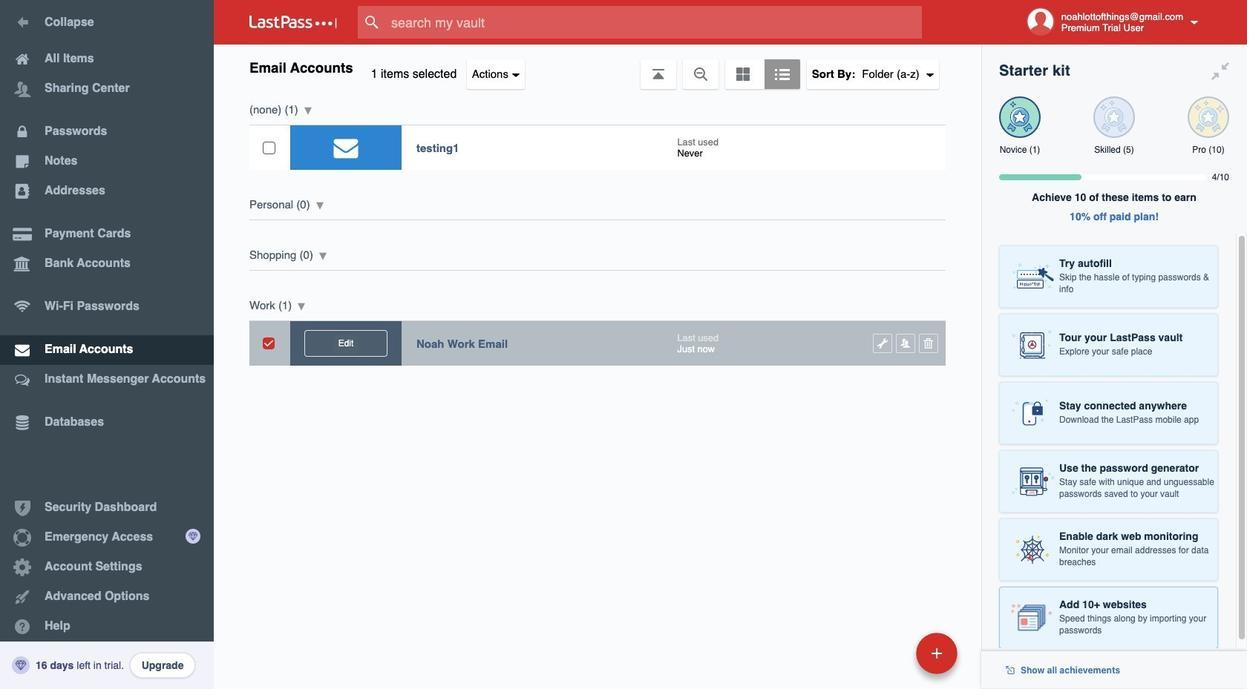 Task type: locate. For each thing, give the bounding box(es) containing it.
main navigation navigation
[[0, 0, 214, 690]]

Search search field
[[358, 6, 951, 39]]

new item navigation
[[814, 629, 967, 690]]

new item element
[[814, 633, 963, 675]]



Task type: describe. For each thing, give the bounding box(es) containing it.
vault options navigation
[[214, 45, 982, 89]]

lastpass image
[[250, 16, 337, 29]]

search my vault text field
[[358, 6, 951, 39]]



